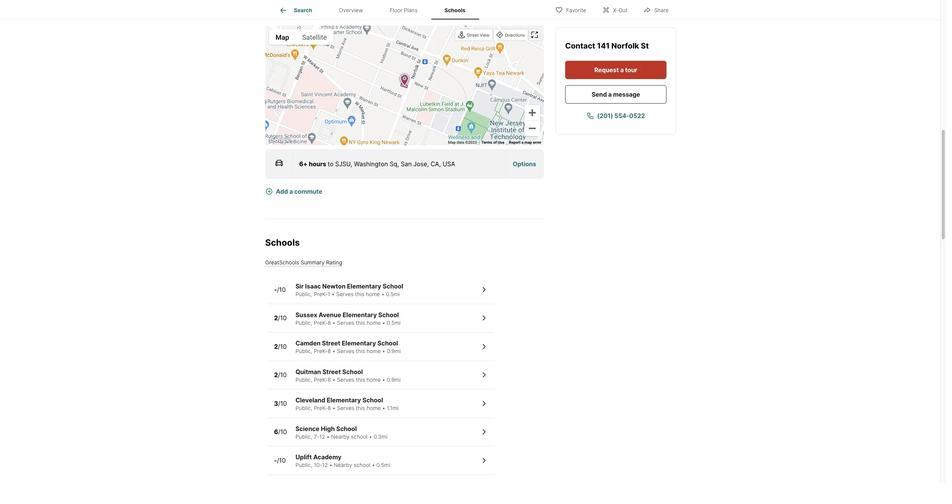 Task type: vqa. For each thing, say whether or not it's contained in the screenshot.
track this home's value and nearby sales activity
no



Task type: locate. For each thing, give the bounding box(es) containing it.
4 8 from the top
[[328, 405, 331, 412]]

school inside 'sussex avenue elementary school public, prek-8 • serves this home • 0.5mi'
[[379, 311, 399, 319]]

0 vertical spatial -
[[274, 286, 277, 294]]

- /10 left sir
[[274, 286, 286, 294]]

1 - from the top
[[274, 286, 277, 294]]

map down search link
[[276, 33, 289, 41]]

0 vertical spatial street
[[467, 33, 479, 38]]

8 up high
[[328, 405, 331, 412]]

0 vertical spatial 12
[[320, 434, 325, 440]]

prek- down "camden"
[[314, 348, 328, 355]]

- /10 for sir
[[274, 286, 286, 294]]

2 8 from the top
[[328, 348, 331, 355]]

/10 for sir isaac newton elementary school
[[277, 286, 286, 294]]

2 /10 for camden street elementary school
[[274, 343, 287, 351]]

2 /10 left the quitman in the bottom of the page
[[274, 372, 287, 379]]

2 /10 left sussex
[[274, 315, 287, 322]]

a for message
[[609, 91, 612, 98]]

1 0.9mi from the top
[[387, 348, 401, 355]]

a left map
[[522, 141, 524, 145]]

send a message button
[[565, 85, 667, 104]]

street view
[[467, 33, 490, 38]]

/10
[[277, 286, 286, 294], [278, 315, 287, 322], [278, 343, 287, 351], [278, 372, 287, 379], [278, 400, 287, 408], [278, 429, 287, 436], [277, 457, 286, 465]]

8
[[328, 320, 331, 326], [328, 348, 331, 355], [328, 377, 331, 383], [328, 405, 331, 412]]

home up camden street elementary school public, prek-8 • serves this home • 0.9mi at bottom left
[[367, 320, 381, 326]]

prek- inside 'sussex avenue elementary school public, prek-8 • serves this home • 0.5mi'
[[314, 320, 328, 326]]

6 /10
[[274, 429, 287, 436]]

/10 left cleveland
[[278, 400, 287, 408]]

use
[[498, 141, 505, 145]]

/10 left the quitman in the bottom of the page
[[278, 372, 287, 379]]

prek-
[[314, 291, 328, 298], [314, 320, 328, 326], [314, 348, 328, 355], [314, 377, 328, 383], [314, 405, 328, 412]]

1 horizontal spatial schools
[[445, 7, 466, 13]]

1 2 from the top
[[274, 315, 278, 322]]

menu bar
[[269, 30, 334, 45]]

/10 left uplift
[[277, 457, 286, 465]]

street right "camden"
[[322, 340, 341, 347]]

0.9mi inside quitman street school public, prek-8 • serves this home • 0.9mi
[[387, 377, 401, 383]]

serves inside cleveland elementary school public, prek-8 • serves this home • 1.1mi
[[337, 405, 355, 412]]

menu bar containing map
[[269, 30, 334, 45]]

map inside popup button
[[276, 33, 289, 41]]

view
[[480, 33, 490, 38]]

serves up cleveland elementary school public, prek-8 • serves this home • 1.1mi at the bottom of the page
[[337, 377, 355, 383]]

sir isaac newton elementary school public, prek-1 • serves this home • 0.5mi
[[296, 283, 404, 298]]

1 vertical spatial 12
[[322, 462, 328, 469]]

0.5mi inside 'sussex avenue elementary school public, prek-8 • serves this home • 0.5mi'
[[387, 320, 401, 326]]

home up 'sussex avenue elementary school public, prek-8 • serves this home • 0.5mi' at the bottom left of page
[[366, 291, 380, 298]]

prek- inside camden street elementary school public, prek-8 • serves this home • 0.9mi
[[314, 348, 328, 355]]

nearby inside science high school public, 7-12 • nearby school • 0.3mi
[[331, 434, 350, 440]]

3 prek- from the top
[[314, 348, 328, 355]]

favorite
[[567, 7, 587, 13]]

greatschools summary rating
[[265, 259, 342, 266]]

school
[[383, 283, 404, 290], [379, 311, 399, 319], [378, 340, 398, 347], [343, 368, 363, 376], [363, 397, 383, 405], [336, 425, 357, 433]]

0.9mi
[[387, 348, 401, 355], [387, 377, 401, 383]]

home
[[366, 291, 380, 298], [367, 320, 381, 326], [367, 348, 381, 355], [367, 377, 381, 383], [367, 405, 381, 412]]

1 vertical spatial 2 /10
[[274, 343, 287, 351]]

public, inside quitman street school public, prek-8 • serves this home • 0.9mi
[[296, 377, 313, 383]]

/10 for science high school
[[278, 429, 287, 436]]

nearby down high
[[331, 434, 350, 440]]

nearby down academy
[[334, 462, 352, 469]]

3 public, from the top
[[296, 348, 313, 355]]

3 8 from the top
[[328, 377, 331, 383]]

0 vertical spatial map
[[276, 33, 289, 41]]

home up cleveland elementary school public, prek-8 • serves this home • 1.1mi at the bottom of the page
[[367, 377, 381, 383]]

/10 for quitman street school
[[278, 372, 287, 379]]

2 /10 left "camden"
[[274, 343, 287, 351]]

map region
[[191, 15, 583, 211]]

8 inside quitman street school public, prek-8 • serves this home • 0.9mi
[[328, 377, 331, 383]]

2 for sussex
[[274, 315, 278, 322]]

0 horizontal spatial map
[[276, 33, 289, 41]]

elementary
[[347, 283, 381, 290], [343, 311, 377, 319], [342, 340, 376, 347], [327, 397, 361, 405]]

-
[[274, 286, 277, 294], [274, 457, 277, 465]]

serves inside quitman street school public, prek-8 • serves this home • 0.9mi
[[337, 377, 355, 383]]

1 vertical spatial schools
[[265, 238, 300, 248]]

tab list containing search
[[265, 0, 485, 20]]

7-
[[314, 434, 320, 440]]

8 up quitman street school public, prek-8 • serves this home • 0.9mi
[[328, 348, 331, 355]]

a right send
[[609, 91, 612, 98]]

1 vertical spatial school
[[354, 462, 371, 469]]

1 prek- from the top
[[314, 291, 328, 298]]

serves up science high school public, 7-12 • nearby school • 0.3mi
[[337, 405, 355, 412]]

0 vertical spatial - /10
[[274, 286, 286, 294]]

•
[[332, 291, 335, 298], [382, 291, 385, 298], [333, 320, 336, 326], [383, 320, 386, 326], [333, 348, 336, 355], [383, 348, 386, 355], [333, 377, 336, 383], [383, 377, 386, 383], [333, 405, 336, 412], [383, 405, 386, 412], [327, 434, 330, 440], [369, 434, 372, 440], [330, 462, 333, 469], [372, 462, 375, 469]]

prek- down the quitman in the bottom of the page
[[314, 377, 328, 383]]

ca,
[[431, 160, 441, 168]]

map data ©2023
[[449, 141, 477, 145]]

a for tour
[[621, 66, 624, 74]]

12 down academy
[[322, 462, 328, 469]]

/10 left sussex
[[278, 315, 287, 322]]

send
[[592, 91, 607, 98]]

0 vertical spatial 0.9mi
[[387, 348, 401, 355]]

2 vertical spatial street
[[323, 368, 341, 376]]

public, down science
[[296, 434, 313, 440]]

a right add
[[290, 188, 293, 196]]

map for map data ©2023
[[449, 141, 456, 145]]

2 up 3
[[274, 372, 278, 379]]

- for sir
[[274, 286, 277, 294]]

elementary down 'sussex avenue elementary school public, prek-8 • serves this home • 0.5mi' at the bottom left of page
[[342, 340, 376, 347]]

2 2 from the top
[[274, 343, 278, 351]]

0 vertical spatial schools
[[445, 7, 466, 13]]

2 public, from the top
[[296, 320, 313, 326]]

home up quitman street school public, prek-8 • serves this home • 0.9mi
[[367, 348, 381, 355]]

prek- down avenue
[[314, 320, 328, 326]]

6
[[274, 429, 278, 436]]

5 prek- from the top
[[314, 405, 328, 412]]

2 left "camden"
[[274, 343, 278, 351]]

0 vertical spatial school
[[351, 434, 368, 440]]

prek- down isaac
[[314, 291, 328, 298]]

this up camden street elementary school public, prek-8 • serves this home • 0.9mi at bottom left
[[356, 320, 365, 326]]

- for uplift
[[274, 457, 277, 465]]

street for public,
[[323, 368, 341, 376]]

school inside the uplift academy public, 10-12 • nearby school • 0.5mi
[[354, 462, 371, 469]]

0522
[[630, 112, 645, 120]]

serves up quitman street school public, prek-8 • serves this home • 0.9mi
[[337, 348, 355, 355]]

satellite button
[[296, 30, 334, 45]]

public, inside cleveland elementary school public, prek-8 • serves this home • 1.1mi
[[296, 405, 313, 412]]

0 horizontal spatial schools
[[265, 238, 300, 248]]

/10 left science
[[278, 429, 287, 436]]

0.3mi
[[374, 434, 388, 440]]

1 vertical spatial -
[[274, 457, 277, 465]]

public, down sussex
[[296, 320, 313, 326]]

2 vertical spatial 2 /10
[[274, 372, 287, 379]]

3 2 /10 from the top
[[274, 372, 287, 379]]

prek- inside quitman street school public, prek-8 • serves this home • 0.9mi
[[314, 377, 328, 383]]

tour
[[625, 66, 638, 74]]

add
[[276, 188, 288, 196]]

street
[[467, 33, 479, 38], [322, 340, 341, 347], [323, 368, 341, 376]]

/10 left "camden"
[[278, 343, 287, 351]]

this up science high school public, 7-12 • nearby school • 0.3mi
[[356, 405, 365, 412]]

street left view
[[467, 33, 479, 38]]

2 - from the top
[[274, 457, 277, 465]]

share
[[655, 7, 669, 13]]

1 8 from the top
[[328, 320, 331, 326]]

prek- down cleveland
[[314, 405, 328, 412]]

4 prek- from the top
[[314, 377, 328, 383]]

home left 1.1mi
[[367, 405, 381, 412]]

1 horizontal spatial map
[[449, 141, 456, 145]]

street right the quitman in the bottom of the page
[[323, 368, 341, 376]]

0 vertical spatial 2 /10
[[274, 315, 287, 322]]

1 vertical spatial map
[[449, 141, 456, 145]]

public, down cleveland
[[296, 405, 313, 412]]

serves down newton
[[336, 291, 354, 298]]

serves down avenue
[[337, 320, 355, 326]]

/10 for camden street elementary school
[[278, 343, 287, 351]]

/10 for uplift academy
[[277, 457, 286, 465]]

7 public, from the top
[[296, 462, 313, 469]]

1 - /10 from the top
[[274, 286, 286, 294]]

- left uplift
[[274, 457, 277, 465]]

public,
[[296, 291, 313, 298], [296, 320, 313, 326], [296, 348, 313, 355], [296, 377, 313, 383], [296, 405, 313, 412], [296, 434, 313, 440], [296, 462, 313, 469]]

(201)
[[598, 112, 614, 120]]

greatschools summary rating link
[[265, 259, 342, 266]]

2 prek- from the top
[[314, 320, 328, 326]]

schools up greatschools
[[265, 238, 300, 248]]

2 left sussex
[[274, 315, 278, 322]]

isaac
[[305, 283, 321, 290]]

map for map
[[276, 33, 289, 41]]

this up 'sussex avenue elementary school public, prek-8 • serves this home • 0.5mi' at the bottom left of page
[[355, 291, 365, 298]]

prek- inside sir isaac newton elementary school public, prek-1 • serves this home • 0.5mi
[[314, 291, 328, 298]]

12 down high
[[320, 434, 325, 440]]

serves inside 'sussex avenue elementary school public, prek-8 • serves this home • 0.5mi'
[[337, 320, 355, 326]]

1 vertical spatial 0.9mi
[[387, 377, 401, 383]]

1 vertical spatial nearby
[[334, 462, 352, 469]]

floor plans tab
[[377, 1, 431, 20]]

schools tab
[[431, 1, 479, 20]]

schools up street view button
[[445, 7, 466, 13]]

5 public, from the top
[[296, 405, 313, 412]]

street inside camden street elementary school public, prek-8 • serves this home • 0.9mi
[[322, 340, 341, 347]]

nearby
[[331, 434, 350, 440], [334, 462, 352, 469]]

1 vertical spatial 2
[[274, 343, 278, 351]]

cleveland
[[296, 397, 326, 405]]

1 vertical spatial 0.5mi
[[387, 320, 401, 326]]

this up quitman street school public, prek-8 • serves this home • 0.9mi
[[356, 348, 365, 355]]

street inside quitman street school public, prek-8 • serves this home • 0.9mi
[[323, 368, 341, 376]]

2 0.9mi from the top
[[387, 377, 401, 383]]

street view button
[[457, 30, 492, 41]]

school inside science high school public, 7-12 • nearby school • 0.3mi
[[336, 425, 357, 433]]

1 2 /10 from the top
[[274, 315, 287, 322]]

elementary inside cleveland elementary school public, prek-8 • serves this home • 1.1mi
[[327, 397, 361, 405]]

a for map
[[522, 141, 524, 145]]

overview tab
[[326, 1, 377, 20]]

summary
[[301, 259, 325, 266]]

3 /10
[[274, 400, 287, 408]]

2
[[274, 315, 278, 322], [274, 343, 278, 351], [274, 372, 278, 379]]

2 vertical spatial 0.5mi
[[377, 462, 390, 469]]

map left data
[[449, 141, 456, 145]]

2 - /10 from the top
[[274, 457, 286, 465]]

map
[[525, 141, 532, 145]]

- /10 left uplift
[[274, 457, 286, 465]]

sq,
[[390, 160, 399, 168]]

- left sir
[[274, 286, 277, 294]]

public, inside the uplift academy public, 10-12 • nearby school • 0.5mi
[[296, 462, 313, 469]]

st
[[641, 41, 649, 51]]

error
[[533, 141, 542, 145]]

serves
[[336, 291, 354, 298], [337, 320, 355, 326], [337, 348, 355, 355], [337, 377, 355, 383], [337, 405, 355, 412]]

0.9mi inside camden street elementary school public, prek-8 • serves this home • 0.9mi
[[387, 348, 401, 355]]

8 down avenue
[[328, 320, 331, 326]]

science high school public, 7-12 • nearby school • 0.3mi
[[296, 425, 388, 440]]

- /10
[[274, 286, 286, 294], [274, 457, 286, 465]]

12 inside the uplift academy public, 10-12 • nearby school • 0.5mi
[[322, 462, 328, 469]]

a for commute
[[290, 188, 293, 196]]

public, down uplift
[[296, 462, 313, 469]]

0 vertical spatial 2
[[274, 315, 278, 322]]

public, down "camden"
[[296, 348, 313, 355]]

6 public, from the top
[[296, 434, 313, 440]]

1 public, from the top
[[296, 291, 313, 298]]

1 vertical spatial street
[[322, 340, 341, 347]]

tab list
[[265, 0, 485, 20]]

elementary down sir isaac newton elementary school public, prek-1 • serves this home • 0.5mi
[[343, 311, 377, 319]]

prek- inside cleveland elementary school public, prek-8 • serves this home • 1.1mi
[[314, 405, 328, 412]]

2 2 /10 from the top
[[274, 343, 287, 351]]

elementary right newton
[[347, 283, 381, 290]]

elementary down quitman street school public, prek-8 • serves this home • 0.9mi
[[327, 397, 361, 405]]

this up cleveland elementary school public, prek-8 • serves this home • 1.1mi at the bottom of the page
[[356, 377, 365, 383]]

6+
[[299, 160, 308, 168]]

home inside 'sussex avenue elementary school public, prek-8 • serves this home • 0.5mi'
[[367, 320, 381, 326]]

street for school
[[322, 340, 341, 347]]

a left tour
[[621, 66, 624, 74]]

4 public, from the top
[[296, 377, 313, 383]]

/10 left sir
[[277, 286, 286, 294]]

search
[[294, 7, 312, 13]]

2 vertical spatial 2
[[274, 372, 278, 379]]

serves inside sir isaac newton elementary school public, prek-1 • serves this home • 0.5mi
[[336, 291, 354, 298]]

(201) 554-0522 link
[[565, 107, 667, 125]]

x-out button
[[596, 2, 634, 17]]

0 vertical spatial 0.5mi
[[386, 291, 400, 298]]

12
[[320, 434, 325, 440], [322, 462, 328, 469]]

map
[[276, 33, 289, 41], [449, 141, 456, 145]]

add a commute button
[[265, 183, 335, 201]]

satellite
[[302, 33, 327, 41]]

washington
[[354, 160, 388, 168]]

sir
[[296, 283, 304, 290]]

sussex
[[296, 311, 317, 319]]

1 vertical spatial - /10
[[274, 457, 286, 465]]

this
[[355, 291, 365, 298], [356, 320, 365, 326], [356, 348, 365, 355], [356, 377, 365, 383], [356, 405, 365, 412]]

3 2 from the top
[[274, 372, 278, 379]]

public, down the quitman in the bottom of the page
[[296, 377, 313, 383]]

public, down sir
[[296, 291, 313, 298]]

academy
[[314, 454, 342, 462]]

0 vertical spatial nearby
[[331, 434, 350, 440]]

8 up cleveland elementary school public, prek-8 • serves this home • 1.1mi at the bottom of the page
[[328, 377, 331, 383]]

to
[[328, 160, 334, 168]]

elementary inside camden street elementary school public, prek-8 • serves this home • 0.9mi
[[342, 340, 376, 347]]

0.5mi
[[386, 291, 400, 298], [387, 320, 401, 326], [377, 462, 390, 469]]



Task type: describe. For each thing, give the bounding box(es) containing it.
rating
[[326, 259, 342, 266]]

options
[[513, 160, 537, 168]]

science
[[296, 425, 320, 433]]

this inside sir isaac newton elementary school public, prek-1 • serves this home • 0.5mi
[[355, 291, 365, 298]]

report a map error link
[[509, 141, 542, 145]]

school inside camden street elementary school public, prek-8 • serves this home • 0.9mi
[[378, 340, 398, 347]]

©2023
[[466, 141, 477, 145]]

this inside cleveland elementary school public, prek-8 • serves this home • 1.1mi
[[356, 405, 365, 412]]

street inside button
[[467, 33, 479, 38]]

message
[[613, 91, 640, 98]]

0.5mi inside sir isaac newton elementary school public, prek-1 • serves this home • 0.5mi
[[386, 291, 400, 298]]

terms of use
[[482, 141, 505, 145]]

newton
[[323, 283, 346, 290]]

usa
[[443, 160, 456, 168]]

this inside 'sussex avenue elementary school public, prek-8 • serves this home • 0.5mi'
[[356, 320, 365, 326]]

options button
[[506, 150, 544, 178]]

plans
[[404, 7, 418, 13]]

send a message
[[592, 91, 640, 98]]

directions button
[[495, 30, 527, 41]]

floor plans
[[390, 7, 418, 13]]

san
[[401, 160, 412, 168]]

schools inside tab
[[445, 7, 466, 13]]

(201) 554-0522 button
[[565, 107, 667, 125]]

8 inside camden street elementary school public, prek-8 • serves this home • 0.9mi
[[328, 348, 331, 355]]

request a tour
[[595, 66, 638, 74]]

(201) 554-0522
[[598, 112, 645, 120]]

2 for quitman
[[274, 372, 278, 379]]

home inside sir isaac newton elementary school public, prek-1 • serves this home • 0.5mi
[[366, 291, 380, 298]]

school inside quitman street school public, prek-8 • serves this home • 0.9mi
[[343, 368, 363, 376]]

2 /10 for sussex avenue elementary school
[[274, 315, 287, 322]]

home inside quitman street school public, prek-8 • serves this home • 0.9mi
[[367, 377, 381, 383]]

10-
[[314, 462, 322, 469]]

norfolk
[[612, 41, 639, 51]]

school inside sir isaac newton elementary school public, prek-1 • serves this home • 0.5mi
[[383, 283, 404, 290]]

this inside camden street elementary school public, prek-8 • serves this home • 0.9mi
[[356, 348, 365, 355]]

report a map error
[[509, 141, 542, 145]]

2 for camden
[[274, 343, 278, 351]]

high
[[321, 425, 335, 433]]

2 /10 for quitman street school
[[274, 372, 287, 379]]

camden street elementary school public, prek-8 • serves this home • 0.9mi
[[296, 340, 401, 355]]

0.5mi inside the uplift academy public, 10-12 • nearby school • 0.5mi
[[377, 462, 390, 469]]

report
[[509, 141, 521, 145]]

commute
[[294, 188, 323, 196]]

terms of use link
[[482, 141, 505, 145]]

- /10 for uplift
[[274, 457, 286, 465]]

quitman street school public, prek-8 • serves this home • 0.9mi
[[296, 368, 401, 383]]

avenue
[[319, 311, 341, 319]]

uplift academy public, 10-12 • nearby school • 0.5mi
[[296, 454, 390, 469]]

greatschools
[[265, 259, 299, 266]]

data
[[457, 141, 465, 145]]

request
[[595, 66, 619, 74]]

school inside cleveland elementary school public, prek-8 • serves this home • 1.1mi
[[363, 397, 383, 405]]

sussex avenue elementary school public, prek-8 • serves this home • 0.5mi
[[296, 311, 401, 326]]

public, inside camden street elementary school public, prek-8 • serves this home • 0.9mi
[[296, 348, 313, 355]]

contact
[[565, 41, 596, 51]]

sjsu,
[[335, 160, 353, 168]]

this inside quitman street school public, prek-8 • serves this home • 0.9mi
[[356, 377, 365, 383]]

8 inside 'sussex avenue elementary school public, prek-8 • serves this home • 0.5mi'
[[328, 320, 331, 326]]

map button
[[269, 30, 296, 45]]

home inside cleveland elementary school public, prek-8 • serves this home • 1.1mi
[[367, 405, 381, 412]]

search link
[[279, 6, 312, 15]]

public, inside science high school public, 7-12 • nearby school • 0.3mi
[[296, 434, 313, 440]]

8 inside cleveland elementary school public, prek-8 • serves this home • 1.1mi
[[328, 405, 331, 412]]

x-out
[[613, 7, 628, 13]]

out
[[619, 7, 628, 13]]

request a tour button
[[565, 61, 667, 79]]

directions
[[505, 33, 525, 38]]

google image
[[267, 136, 293, 146]]

cleveland elementary school public, prek-8 • serves this home • 1.1mi
[[296, 397, 399, 412]]

share button
[[637, 2, 676, 17]]

serves inside camden street elementary school public, prek-8 • serves this home • 0.9mi
[[337, 348, 355, 355]]

/10 for sussex avenue elementary school
[[278, 315, 287, 322]]

nearby inside the uplift academy public, 10-12 • nearby school • 0.5mi
[[334, 462, 352, 469]]

add a commute
[[276, 188, 323, 196]]

contact 141 norfolk st
[[565, 41, 649, 51]]

floor
[[390, 7, 403, 13]]

141
[[597, 41, 610, 51]]

camden
[[296, 340, 321, 347]]

jose,
[[414, 160, 429, 168]]

school inside science high school public, 7-12 • nearby school • 0.3mi
[[351, 434, 368, 440]]

of
[[494, 141, 497, 145]]

terms
[[482, 141, 493, 145]]

6+ hours to sjsu, washington sq, san jose, ca, usa
[[299, 160, 456, 168]]

uplift
[[296, 454, 312, 462]]

3
[[274, 400, 278, 408]]

hours
[[309, 160, 326, 168]]

1.1mi
[[387, 405, 399, 412]]

12 inside science high school public, 7-12 • nearby school • 0.3mi
[[320, 434, 325, 440]]

1
[[328, 291, 330, 298]]

home inside camden street elementary school public, prek-8 • serves this home • 0.9mi
[[367, 348, 381, 355]]

overview
[[339, 7, 363, 13]]

public, inside sir isaac newton elementary school public, prek-1 • serves this home • 0.5mi
[[296, 291, 313, 298]]

public, inside 'sussex avenue elementary school public, prek-8 • serves this home • 0.5mi'
[[296, 320, 313, 326]]

554-
[[615, 112, 630, 120]]

/10 for cleveland elementary school
[[278, 400, 287, 408]]

quitman
[[296, 368, 321, 376]]

elementary inside sir isaac newton elementary school public, prek-1 • serves this home • 0.5mi
[[347, 283, 381, 290]]

elementary inside 'sussex avenue elementary school public, prek-8 • serves this home • 0.5mi'
[[343, 311, 377, 319]]



